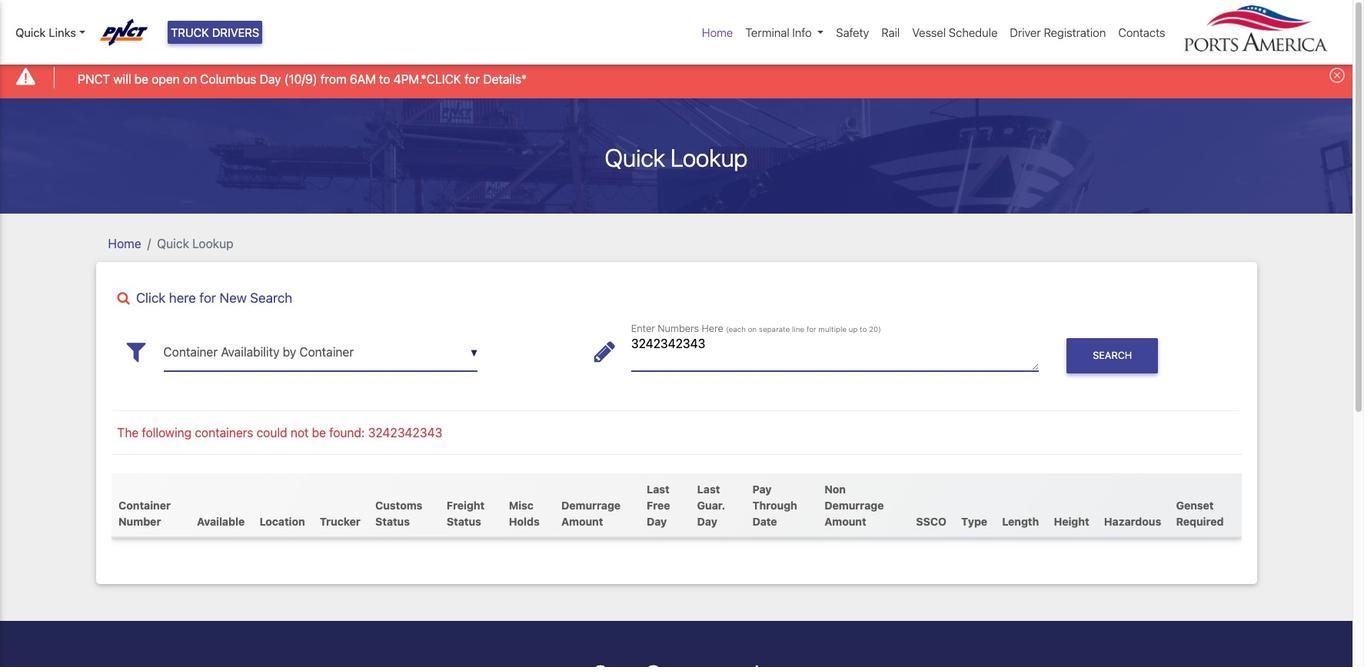 Task type: describe. For each thing, give the bounding box(es) containing it.
terminal info link
[[740, 18, 830, 47]]

non
[[825, 483, 846, 496]]

registration
[[1044, 25, 1106, 39]]

be inside alert
[[134, 72, 149, 86]]

vessel
[[913, 25, 946, 39]]

truck drivers
[[171, 25, 259, 39]]

1 horizontal spatial home
[[702, 25, 733, 39]]

guar.
[[697, 499, 726, 512]]

on for columbus
[[183, 72, 197, 86]]

pnct will be open on columbus day (10/9) from 6am to 4pm.*click for details* link
[[78, 70, 527, 88]]

drivers
[[212, 25, 259, 39]]

driver registration
[[1010, 25, 1106, 39]]

genset required
[[1177, 499, 1224, 528]]

could
[[257, 426, 287, 440]]

available
[[197, 515, 245, 528]]

last for last guar. day
[[697, 483, 720, 496]]

for inside alert
[[465, 72, 480, 86]]

pnct will be open on columbus day (10/9) from 6am to 4pm.*click for details* alert
[[0, 57, 1353, 98]]

number
[[119, 515, 161, 528]]

pnct
[[78, 72, 110, 86]]

driver
[[1010, 25, 1041, 39]]

terminal info
[[746, 25, 812, 39]]

date
[[753, 515, 777, 528]]

terminal
[[746, 25, 790, 39]]

vessel schedule
[[913, 25, 998, 39]]

6am
[[350, 72, 376, 86]]

search image
[[117, 292, 130, 306]]

free
[[647, 499, 670, 512]]

from
[[321, 72, 347, 86]]

last for last free day
[[647, 483, 670, 496]]

open
[[152, 72, 180, 86]]

genset
[[1177, 499, 1214, 512]]

to for 20)
[[860, 325, 867, 333]]

columbus
[[200, 72, 257, 86]]

customs
[[375, 499, 423, 512]]

location
[[260, 515, 305, 528]]

details*
[[483, 72, 527, 86]]

driver registration link
[[1004, 18, 1113, 47]]

the following containers could not be found: 3242342343
[[117, 426, 443, 440]]

2 demurrage from the left
[[825, 499, 884, 512]]

container number
[[119, 499, 171, 528]]

container
[[119, 499, 171, 512]]

new
[[220, 290, 247, 306]]

not
[[291, 426, 309, 440]]

contacts
[[1119, 25, 1166, 39]]

quick links
[[15, 25, 76, 39]]

found:
[[329, 426, 365, 440]]

(10/9)
[[284, 72, 317, 86]]

pay through date
[[753, 483, 798, 528]]

hazardous
[[1104, 515, 1162, 528]]

click here for new search
[[136, 290, 292, 306]]

1 horizontal spatial be
[[312, 426, 326, 440]]

day inside alert
[[260, 72, 281, 86]]

0 vertical spatial home link
[[696, 18, 740, 47]]

freight status
[[447, 499, 485, 528]]

here
[[702, 322, 724, 334]]

1 demurrage from the left
[[562, 499, 621, 512]]

rail link
[[876, 18, 906, 47]]

safety
[[836, 25, 869, 39]]

type
[[962, 515, 988, 528]]

vessel schedule link
[[906, 18, 1004, 47]]

truck
[[171, 25, 209, 39]]

up
[[849, 325, 858, 333]]

pnct will be open on columbus day (10/9) from 6am to 4pm.*click for details*
[[78, 72, 527, 86]]

on for separate
[[748, 325, 757, 333]]

quick inside quick links link
[[15, 25, 46, 39]]

quick links link
[[15, 24, 85, 41]]

multiple
[[819, 325, 847, 333]]

enter numbers here (each on separate line for multiple up to 20)
[[631, 322, 881, 334]]



Task type: vqa. For each thing, say whether or not it's contained in the screenshot.
LAST associated with Last Guar. Day
yes



Task type: locate. For each thing, give the bounding box(es) containing it.
status down customs
[[375, 515, 410, 528]]

0 horizontal spatial home
[[108, 237, 141, 250]]

to
[[379, 72, 390, 86], [860, 325, 867, 333]]

1 vertical spatial home link
[[108, 237, 141, 250]]

1 vertical spatial be
[[312, 426, 326, 440]]

0 horizontal spatial demurrage
[[562, 499, 621, 512]]

1 vertical spatial for
[[199, 290, 216, 306]]

on right 'open'
[[183, 72, 197, 86]]

0 horizontal spatial status
[[375, 515, 410, 528]]

0 horizontal spatial quick
[[15, 25, 46, 39]]

demurrage amount
[[562, 499, 621, 528]]

links
[[49, 25, 76, 39]]

day left "(10/9)"
[[260, 72, 281, 86]]

status for customs status
[[375, 515, 410, 528]]

day
[[260, 72, 281, 86], [647, 515, 667, 528], [697, 515, 718, 528]]

freight
[[447, 499, 485, 512]]

demurrage
[[562, 499, 621, 512], [825, 499, 884, 512]]

truck drivers link
[[168, 21, 263, 44]]

0 vertical spatial quick
[[15, 25, 46, 39]]

to for 4pm.*click
[[379, 72, 390, 86]]

2 vertical spatial for
[[807, 325, 817, 333]]

safety link
[[830, 18, 876, 47]]

1 vertical spatial on
[[748, 325, 757, 333]]

quick lookup
[[605, 143, 748, 172], [157, 237, 234, 250]]

home left terminal
[[702, 25, 733, 39]]

0 horizontal spatial to
[[379, 72, 390, 86]]

1 vertical spatial home
[[108, 237, 141, 250]]

numbers
[[658, 322, 699, 334]]

trucker
[[320, 515, 361, 528]]

on
[[183, 72, 197, 86], [748, 325, 757, 333]]

home link up search image in the top left of the page
[[108, 237, 141, 250]]

on inside enter numbers here (each on separate line for multiple up to 20)
[[748, 325, 757, 333]]

for inside enter numbers here (each on separate line for multiple up to 20)
[[807, 325, 817, 333]]

the
[[117, 426, 139, 440]]

last up guar.
[[697, 483, 720, 496]]

amount inside non demurrage amount
[[825, 515, 867, 528]]

1 horizontal spatial lookup
[[671, 143, 748, 172]]

for left details*
[[465, 72, 480, 86]]

2 horizontal spatial for
[[807, 325, 817, 333]]

amount right "holds"
[[562, 515, 603, 528]]

last guar. day
[[697, 483, 726, 528]]

to right up at the top right of the page
[[860, 325, 867, 333]]

status inside customs status
[[375, 515, 410, 528]]

1 horizontal spatial to
[[860, 325, 867, 333]]

enter
[[631, 322, 655, 334]]

1 horizontal spatial last
[[697, 483, 720, 496]]

through
[[753, 499, 798, 512]]

search inside button
[[1093, 350, 1133, 362]]

contacts link
[[1113, 18, 1172, 47]]

here
[[169, 290, 196, 306]]

separate
[[759, 325, 790, 333]]

demurrage right misc holds
[[562, 499, 621, 512]]

None text field
[[163, 334, 478, 371]]

schedule
[[949, 25, 998, 39]]

length
[[1003, 515, 1039, 528]]

to inside alert
[[379, 72, 390, 86]]

home up search image in the top left of the page
[[108, 237, 141, 250]]

for right line
[[807, 325, 817, 333]]

1 horizontal spatial on
[[748, 325, 757, 333]]

demurrage down non at the right of page
[[825, 499, 884, 512]]

0 horizontal spatial on
[[183, 72, 197, 86]]

1 vertical spatial quick lookup
[[157, 237, 234, 250]]

2 last from the left
[[697, 483, 720, 496]]

2 status from the left
[[447, 515, 482, 528]]

status inside freight status
[[447, 515, 482, 528]]

home link left terminal
[[696, 18, 740, 47]]

click
[[136, 290, 166, 306]]

1 horizontal spatial amount
[[825, 515, 867, 528]]

1 vertical spatial search
[[1093, 350, 1133, 362]]

home
[[702, 25, 733, 39], [108, 237, 141, 250]]

1 horizontal spatial home link
[[696, 18, 740, 47]]

(each
[[726, 325, 746, 333]]

1 horizontal spatial quick lookup
[[605, 143, 748, 172]]

0 horizontal spatial last
[[647, 483, 670, 496]]

last inside last free day
[[647, 483, 670, 496]]

misc
[[509, 499, 534, 512]]

2 horizontal spatial day
[[697, 515, 718, 528]]

0 vertical spatial be
[[134, 72, 149, 86]]

1 horizontal spatial demurrage
[[825, 499, 884, 512]]

amount down non at the right of page
[[825, 515, 867, 528]]

4pm.*click
[[394, 72, 461, 86]]

0 vertical spatial on
[[183, 72, 197, 86]]

1 vertical spatial to
[[860, 325, 867, 333]]

status
[[375, 515, 410, 528], [447, 515, 482, 528]]

status down the freight
[[447, 515, 482, 528]]

1 last from the left
[[647, 483, 670, 496]]

home link
[[696, 18, 740, 47], [108, 237, 141, 250]]

to inside enter numbers here (each on separate line for multiple up to 20)
[[860, 325, 867, 333]]

last up free
[[647, 483, 670, 496]]

last free day
[[647, 483, 670, 528]]

0 vertical spatial search
[[250, 290, 292, 306]]

day for last guar. day
[[697, 515, 718, 528]]

amount inside demurrage amount
[[562, 515, 603, 528]]

0 horizontal spatial amount
[[562, 515, 603, 528]]

▼
[[471, 347, 478, 359]]

day down free
[[647, 515, 667, 528]]

following
[[142, 426, 192, 440]]

day for last free day
[[647, 515, 667, 528]]

2 horizontal spatial quick
[[605, 143, 665, 172]]

1 horizontal spatial quick
[[157, 237, 189, 250]]

on right (each
[[748, 325, 757, 333]]

ssco
[[916, 515, 947, 528]]

info
[[793, 25, 812, 39]]

day inside last free day
[[647, 515, 667, 528]]

holds
[[509, 515, 540, 528]]

be right will
[[134, 72, 149, 86]]

non demurrage amount
[[825, 483, 884, 528]]

close image
[[1330, 68, 1345, 83]]

0 horizontal spatial search
[[250, 290, 292, 306]]

0 vertical spatial to
[[379, 72, 390, 86]]

customs status
[[375, 499, 423, 528]]

2 vertical spatial quick
[[157, 237, 189, 250]]

on inside pnct will be open on columbus day (10/9) from 6am to 4pm.*click for details* link
[[183, 72, 197, 86]]

required
[[1177, 515, 1224, 528]]

height
[[1054, 515, 1090, 528]]

misc holds
[[509, 499, 540, 528]]

3242342343 text field
[[631, 334, 1039, 371]]

1 amount from the left
[[562, 515, 603, 528]]

1 horizontal spatial status
[[447, 515, 482, 528]]

0 horizontal spatial quick lookup
[[157, 237, 234, 250]]

last
[[647, 483, 670, 496], [697, 483, 720, 496]]

day down guar.
[[697, 515, 718, 528]]

0 vertical spatial lookup
[[671, 143, 748, 172]]

to right 6am
[[379, 72, 390, 86]]

0 horizontal spatial lookup
[[192, 237, 234, 250]]

will
[[113, 72, 131, 86]]

1 horizontal spatial for
[[465, 72, 480, 86]]

pay
[[753, 483, 772, 496]]

0 vertical spatial home
[[702, 25, 733, 39]]

1 status from the left
[[375, 515, 410, 528]]

rail
[[882, 25, 900, 39]]

for
[[465, 72, 480, 86], [199, 290, 216, 306], [807, 325, 817, 333]]

20)
[[869, 325, 881, 333]]

status for freight status
[[447, 515, 482, 528]]

amount
[[562, 515, 603, 528], [825, 515, 867, 528]]

1 vertical spatial lookup
[[192, 237, 234, 250]]

search
[[250, 290, 292, 306], [1093, 350, 1133, 362]]

line
[[792, 325, 805, 333]]

2 amount from the left
[[825, 515, 867, 528]]

0 vertical spatial for
[[465, 72, 480, 86]]

lookup
[[671, 143, 748, 172], [192, 237, 234, 250]]

0 horizontal spatial home link
[[108, 237, 141, 250]]

for right the "here"
[[199, 290, 216, 306]]

click here for new search link
[[111, 290, 1242, 306]]

0 horizontal spatial day
[[260, 72, 281, 86]]

be right not at left bottom
[[312, 426, 326, 440]]

quick
[[15, 25, 46, 39], [605, 143, 665, 172], [157, 237, 189, 250]]

0 horizontal spatial for
[[199, 290, 216, 306]]

1 horizontal spatial search
[[1093, 350, 1133, 362]]

be
[[134, 72, 149, 86], [312, 426, 326, 440]]

1 horizontal spatial day
[[647, 515, 667, 528]]

0 vertical spatial quick lookup
[[605, 143, 748, 172]]

1 vertical spatial quick
[[605, 143, 665, 172]]

last inside last guar. day
[[697, 483, 720, 496]]

containers
[[195, 426, 253, 440]]

search button
[[1067, 338, 1159, 374]]

day inside last guar. day
[[697, 515, 718, 528]]

3242342343
[[368, 426, 443, 440]]

0 horizontal spatial be
[[134, 72, 149, 86]]



